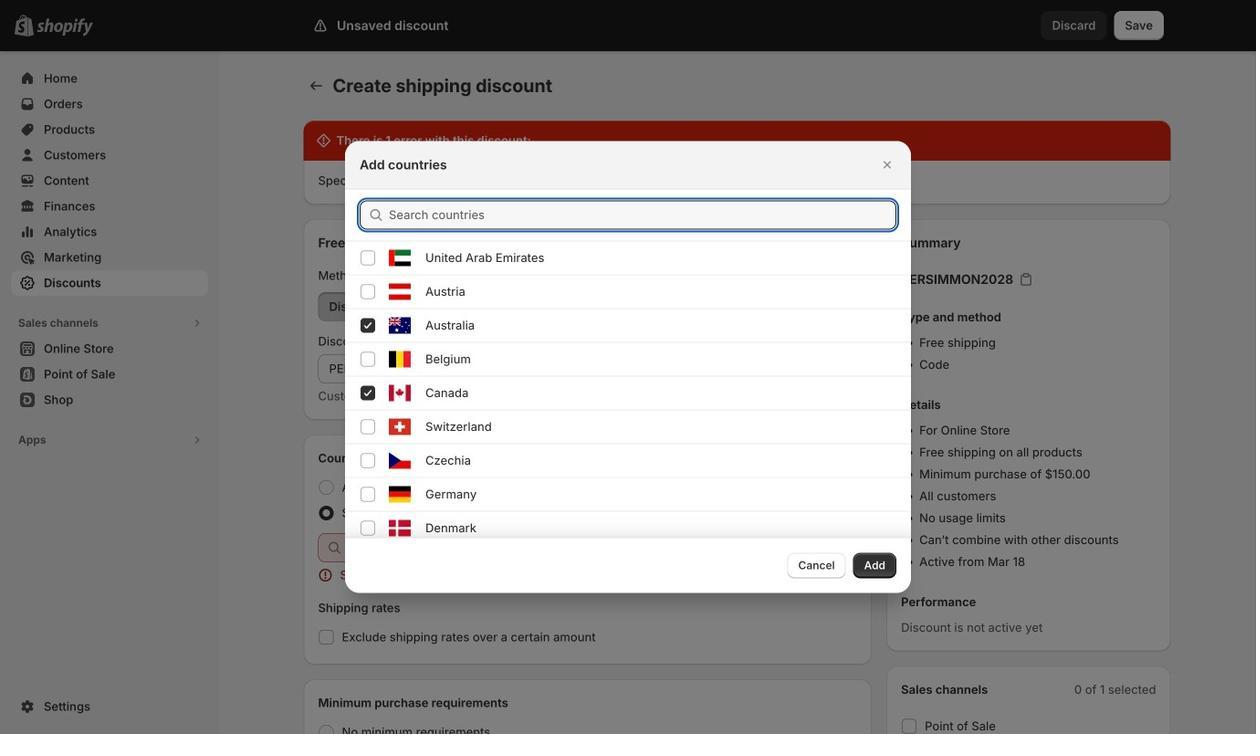Task type: locate. For each thing, give the bounding box(es) containing it.
dialog
[[0, 141, 1257, 734]]

Search countries text field
[[389, 200, 897, 230]]



Task type: vqa. For each thing, say whether or not it's contained in the screenshot.
Add from URL
no



Task type: describe. For each thing, give the bounding box(es) containing it.
shopify image
[[37, 18, 93, 36]]



